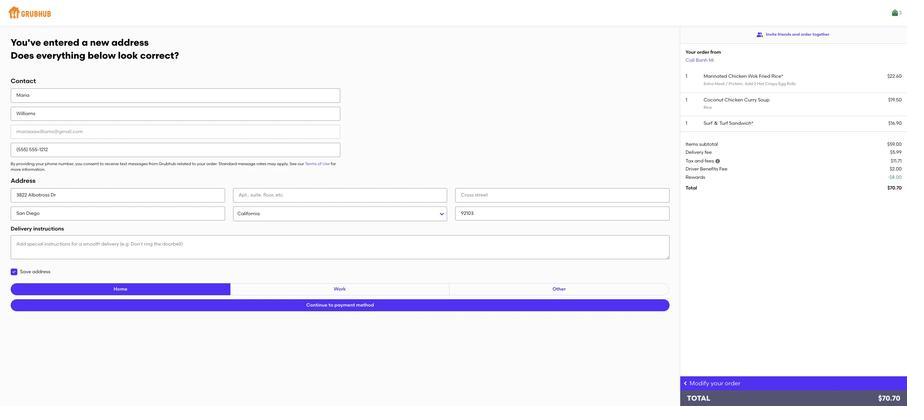 Task type: describe. For each thing, give the bounding box(es) containing it.
fee
[[720, 167, 728, 172]]

$59.00
[[888, 142, 902, 147]]

new
[[90, 37, 109, 48]]

you've entered a new address does everything below look correct?
[[11, 37, 179, 61]]

fees
[[705, 158, 714, 164]]

related
[[177, 162, 191, 166]]

turf
[[720, 121, 728, 126]]

work button
[[230, 284, 450, 296]]

a
[[82, 37, 88, 48]]

together
[[813, 32, 830, 37]]

from inside your order from cali banh mi
[[711, 49, 721, 55]]

messages
[[128, 162, 148, 166]]

1 horizontal spatial to
[[192, 162, 196, 166]]

2 horizontal spatial your
[[711, 380, 724, 388]]

City text field
[[11, 207, 225, 221]]

1 for surf ＆ turf sandwich*
[[686, 121, 688, 126]]

Last name text field
[[11, 107, 340, 121]]

delivery fee
[[686, 150, 712, 155]]

address inside the you've entered a new address does everything below look correct?
[[111, 37, 149, 48]]

crispy
[[765, 82, 778, 86]]

more
[[11, 167, 21, 172]]

surf ＆ turf sandwich*
[[704, 121, 754, 126]]

$8.00
[[890, 175, 902, 180]]

0 horizontal spatial to
[[100, 162, 104, 166]]

rates
[[257, 162, 267, 166]]

contact
[[11, 77, 36, 85]]

consent
[[83, 162, 99, 166]]

phone
[[45, 162, 57, 166]]

home
[[114, 287, 127, 292]]

curry
[[745, 97, 757, 103]]

rewards
[[686, 175, 706, 180]]

0 vertical spatial total
[[686, 185, 697, 191]]

First name text field
[[11, 89, 340, 103]]

driver benefits fee
[[686, 167, 728, 172]]

your order from cali banh mi
[[686, 49, 721, 63]]

mi
[[709, 57, 714, 63]]

invite friends and order together
[[766, 32, 830, 37]]

order.
[[206, 162, 218, 166]]

2
[[754, 82, 757, 86]]

svg image
[[683, 381, 689, 387]]

entered
[[43, 37, 79, 48]]

rolls
[[787, 82, 796, 86]]

our
[[298, 162, 304, 166]]

benefits
[[700, 167, 719, 172]]

use
[[323, 162, 330, 166]]

for
[[331, 162, 336, 166]]

meat
[[715, 82, 725, 86]]

address
[[11, 177, 35, 185]]

instructions
[[33, 226, 64, 232]]

save address
[[20, 269, 50, 275]]

soup
[[758, 97, 770, 103]]

method
[[356, 303, 374, 308]]

of
[[318, 162, 322, 166]]

receive
[[105, 162, 119, 166]]

add
[[745, 82, 753, 86]]

below
[[88, 50, 116, 61]]

wok
[[748, 73, 758, 79]]

work
[[334, 287, 346, 292]]

1 vertical spatial address
[[32, 269, 50, 275]]

order inside button
[[801, 32, 812, 37]]

chicken for marinated
[[729, 73, 747, 79]]

terms
[[305, 162, 317, 166]]

standard
[[219, 162, 237, 166]]

chicken for coconut
[[725, 97, 744, 103]]

0 vertical spatial svg image
[[715, 159, 721, 164]]

marinated
[[704, 73, 728, 79]]

$19.50 rice
[[704, 97, 902, 110]]

$5.99
[[891, 150, 902, 155]]

extra
[[704, 82, 714, 86]]

items subtotal
[[686, 142, 718, 147]]

0 horizontal spatial svg image
[[12, 270, 16, 274]]

Email email field
[[11, 125, 340, 139]]

fried
[[759, 73, 771, 79]]

does
[[11, 50, 34, 61]]

1 for coconut chicken curry soup
[[686, 97, 688, 103]]

tax
[[686, 158, 694, 164]]

$19.50
[[889, 97, 902, 103]]

number,
[[58, 162, 74, 166]]

Address 1 text field
[[11, 189, 225, 203]]

＆
[[714, 121, 719, 126]]

modify your order
[[690, 380, 741, 388]]

continue to payment method button
[[11, 300, 670, 312]]

text
[[120, 162, 127, 166]]

modify
[[690, 380, 710, 388]]

$11.71
[[891, 158, 902, 164]]



Task type: vqa. For each thing, say whether or not it's contained in the screenshot.
$15+
no



Task type: locate. For each thing, give the bounding box(es) containing it.
2 horizontal spatial to
[[329, 303, 333, 308]]

$16.90
[[889, 121, 902, 126]]

total down "rewards"
[[686, 185, 697, 191]]

banh
[[696, 57, 708, 63]]

1 vertical spatial svg image
[[12, 270, 16, 274]]

and inside button
[[793, 32, 800, 37]]

driver
[[686, 167, 699, 172]]

$70.70
[[888, 185, 902, 191], [879, 395, 901, 403]]

0 vertical spatial from
[[711, 49, 721, 55]]

-
[[888, 175, 890, 180]]

surf
[[704, 121, 713, 126]]

coconut chicken curry soup
[[704, 97, 770, 103]]

from
[[711, 49, 721, 55], [149, 162, 158, 166]]

order right the modify
[[725, 380, 741, 388]]

1 left coconut
[[686, 97, 688, 103]]

you
[[75, 162, 82, 166]]

0 horizontal spatial address
[[32, 269, 50, 275]]

see
[[290, 162, 297, 166]]

svg image right fees
[[715, 159, 721, 164]]

$2.00
[[890, 167, 902, 172]]

invite friends and order together button
[[757, 29, 830, 41]]

delivery for delivery instructions
[[11, 226, 32, 232]]

1 for marinated chicken wok fried rice*
[[686, 73, 688, 79]]

0 vertical spatial 1
[[686, 73, 688, 79]]

Phone telephone field
[[11, 143, 340, 157]]

tax and fees
[[686, 158, 714, 164]]

continue
[[307, 303, 328, 308]]

to left payment
[[329, 303, 333, 308]]

main navigation navigation
[[0, 0, 908, 26]]

2 vertical spatial 1
[[686, 121, 688, 126]]

Address 2 text field
[[233, 189, 448, 203]]

1 vertical spatial from
[[149, 162, 158, 166]]

other button
[[450, 284, 669, 296]]

and down delivery fee
[[695, 158, 704, 164]]

rice*
[[772, 73, 784, 79]]

0 vertical spatial chicken
[[729, 73, 747, 79]]

providing
[[16, 162, 35, 166]]

fee
[[705, 150, 712, 155]]

order up banh on the right top of page
[[697, 49, 710, 55]]

svg image left save
[[12, 270, 16, 274]]

to inside button
[[329, 303, 333, 308]]

friends
[[778, 32, 792, 37]]

1 horizontal spatial from
[[711, 49, 721, 55]]

from left grubhub
[[149, 162, 158, 166]]

to left receive
[[100, 162, 104, 166]]

invite
[[766, 32, 777, 37]]

delivery left instructions
[[11, 226, 32, 232]]

1 up items
[[686, 121, 688, 126]]

0 vertical spatial order
[[801, 32, 812, 37]]

subtotal
[[700, 142, 718, 147]]

order
[[801, 32, 812, 37], [697, 49, 710, 55], [725, 380, 741, 388]]

sandwich*
[[729, 121, 754, 126]]

total
[[686, 185, 697, 191], [687, 395, 711, 403]]

everything
[[36, 50, 85, 61]]

by providing your phone number, you consent to receive text messages from grubhub related to your order. standard message rates may apply. see our terms of use
[[11, 162, 330, 166]]

-$8.00
[[888, 175, 902, 180]]

order inside your order from cali banh mi
[[697, 49, 710, 55]]

0 horizontal spatial from
[[149, 162, 158, 166]]

0 horizontal spatial order
[[697, 49, 710, 55]]

2 vertical spatial order
[[725, 380, 741, 388]]

1
[[686, 73, 688, 79], [686, 97, 688, 103], [686, 121, 688, 126]]

1 horizontal spatial svg image
[[715, 159, 721, 164]]

coconut
[[704, 97, 724, 103]]

address up look at the left top of the page
[[111, 37, 149, 48]]

rice
[[704, 105, 712, 110]]

1 vertical spatial total
[[687, 395, 711, 403]]

$22.60
[[888, 73, 902, 79]]

people icon image
[[757, 31, 764, 38]]

1 vertical spatial order
[[697, 49, 710, 55]]

other
[[553, 287, 566, 292]]

and
[[793, 32, 800, 37], [695, 158, 704, 164]]

1 vertical spatial $70.70
[[879, 395, 901, 403]]

message
[[238, 162, 256, 166]]

1 vertical spatial delivery
[[11, 226, 32, 232]]

chicken up protein
[[729, 73, 747, 79]]

0 horizontal spatial delivery
[[11, 226, 32, 232]]

/
[[726, 82, 728, 86]]

Zip text field
[[456, 207, 670, 221]]

Delivery instructions text field
[[11, 236, 670, 260]]

home button
[[11, 284, 230, 296]]

1 horizontal spatial delivery
[[686, 150, 704, 155]]

to right related
[[192, 162, 196, 166]]

0 horizontal spatial and
[[695, 158, 704, 164]]

chicken down protein
[[725, 97, 744, 103]]

total down the modify
[[687, 395, 711, 403]]

by
[[11, 162, 15, 166]]

your left order.
[[197, 162, 206, 166]]

3 1 from the top
[[686, 121, 688, 126]]

and right friends
[[793, 32, 800, 37]]

information.
[[22, 167, 45, 172]]

your
[[686, 49, 696, 55]]

address right save
[[32, 269, 50, 275]]

2 horizontal spatial order
[[801, 32, 812, 37]]

terms of use link
[[305, 162, 330, 166]]

delivery for delivery fee
[[686, 150, 704, 155]]

marinated chicken wok fried rice*
[[704, 73, 784, 79]]

order left together
[[801, 32, 812, 37]]

items
[[686, 142, 698, 147]]

correct?
[[140, 50, 179, 61]]

address
[[111, 37, 149, 48], [32, 269, 50, 275]]

$22.60 extra meat / protein add 2 hot crispy egg rolls
[[704, 73, 902, 86]]

0 vertical spatial and
[[793, 32, 800, 37]]

apply.
[[277, 162, 289, 166]]

delivery down items
[[686, 150, 704, 155]]

your
[[36, 162, 44, 166], [197, 162, 206, 166], [711, 380, 724, 388]]

cali
[[686, 57, 695, 63]]

1 vertical spatial chicken
[[725, 97, 744, 103]]

your up information.
[[36, 162, 44, 166]]

0 vertical spatial delivery
[[686, 150, 704, 155]]

1 down cali
[[686, 73, 688, 79]]

1 horizontal spatial and
[[793, 32, 800, 37]]

1 horizontal spatial address
[[111, 37, 149, 48]]

1 vertical spatial 1
[[686, 97, 688, 103]]

0 horizontal spatial your
[[36, 162, 44, 166]]

svg image
[[715, 159, 721, 164], [12, 270, 16, 274]]

0 vertical spatial address
[[111, 37, 149, 48]]

look
[[118, 50, 138, 61]]

your right the modify
[[711, 380, 724, 388]]

hot
[[757, 82, 765, 86]]

1 horizontal spatial order
[[725, 380, 741, 388]]

protein
[[729, 82, 743, 86]]

3
[[899, 10, 902, 16]]

egg
[[779, 82, 786, 86]]

1 1 from the top
[[686, 73, 688, 79]]

cali banh mi link
[[686, 57, 714, 63]]

1 horizontal spatial your
[[197, 162, 206, 166]]

2 1 from the top
[[686, 97, 688, 103]]

from up the mi
[[711, 49, 721, 55]]

1 vertical spatial and
[[695, 158, 704, 164]]

continue to payment method
[[307, 303, 374, 308]]

0 vertical spatial $70.70
[[888, 185, 902, 191]]

Cross street text field
[[456, 189, 670, 203]]

may
[[267, 162, 276, 166]]

chicken
[[729, 73, 747, 79], [725, 97, 744, 103]]

for more information.
[[11, 162, 336, 172]]



